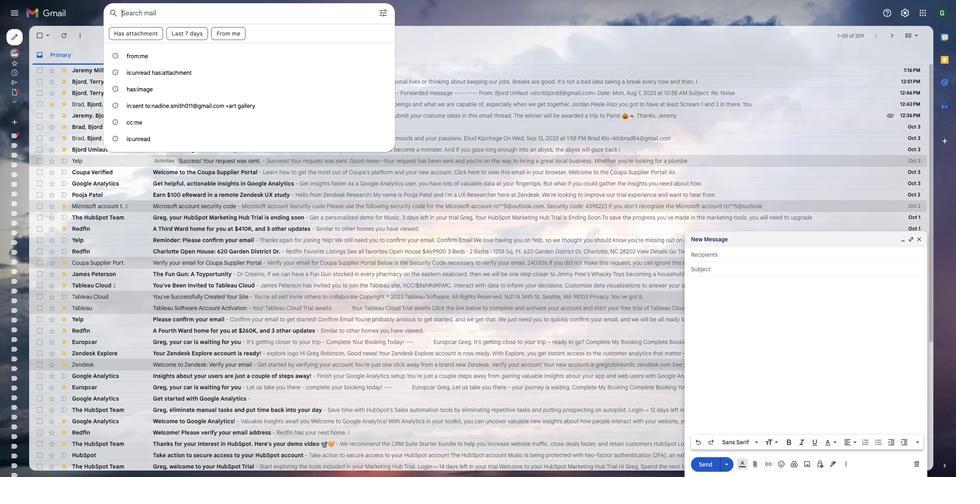 Task type: vqa. For each thing, say whether or not it's contained in the screenshot.
cc:me"
no



Task type: locate. For each thing, give the bounding box(es) containing it.
then
[[470, 271, 482, 278]]

1 vertical spatial got
[[629, 293, 638, 301]]

will right winner at the top right of page
[[544, 112, 552, 119]]

3 oct 1 from the top
[[909, 237, 921, 243]]

1 hubspot. from the left
[[227, 441, 253, 448]]

out up the go
[[666, 237, 675, 244]]

collaborate
[[329, 293, 358, 301]]

🧡 image
[[328, 442, 335, 448]]

of right 50
[[850, 33, 854, 39]]

trial left ending
[[551, 214, 562, 221]]

login→ left "12"
[[629, 407, 649, 414]]

and down the link
[[456, 316, 465, 323]]

2 there from the left
[[493, 384, 507, 391]]

house
[[405, 248, 421, 255], [711, 248, 728, 255]]

0 horizontal spatial request
[[216, 157, 235, 165]]

1 horizontal spatial login→
[[629, 407, 649, 414]]

how
[[279, 169, 290, 176], [691, 180, 702, 187], [581, 418, 591, 425], [733, 464, 744, 471]]

verify your email for coupa supplier portal - verify your email for coupa supplier portal below is the security code necessary to verify your email. 240306 if you did not make this request, you can ignore this email. coupa business spend
[[153, 259, 759, 267]]

brad , bjord 2
[[72, 135, 106, 142]]

bjord
[[72, 78, 87, 85], [72, 89, 87, 97], [495, 89, 509, 97], [87, 101, 102, 108], [95, 112, 110, 119], [88, 123, 103, 131], [87, 135, 102, 142], [72, 146, 87, 153]]

our down gather
[[607, 191, 616, 199]]

i'll
[[253, 101, 259, 108]]

free.
[[261, 135, 273, 142]]

main menu image
[[10, 8, 19, 18]]

2 team from the top
[[109, 407, 124, 414]]

the left most
[[308, 169, 317, 176]]

row containing james peterson
[[29, 269, 927, 280]]

4 the hubspot team from the top
[[72, 464, 124, 471]]

2 vertical spatial can
[[475, 418, 484, 425]]

· right the beds
[[467, 248, 468, 255]]

0 horizontal spatial analytics!
[[208, 418, 235, 425]]

oct 2
[[908, 192, 921, 198], [909, 203, 921, 209]]

sep inside only the disciplined ones in life are free. if you are undisciplined, you are a slave to your moods and your passions. eliud kipchoge on wed, sep 13, 2023 at 1:58 pm brad klo <klobrad84@gmail.com link
[[527, 135, 537, 142]]

sent. down process
[[336, 157, 349, 165]]

indent less ‪(⌘[)‬ image
[[888, 439, 896, 447]]

jeremy up "brad , bjord"
[[72, 112, 93, 119]]

1 horizontal spatial halloween
[[306, 112, 333, 119]]

you're
[[254, 293, 270, 301], [355, 316, 371, 323], [355, 362, 370, 369], [407, 373, 423, 380]]

209
[[856, 33, 864, 39]]

a third ward home for you at $410k, and 5 other updates - similar to other homes you have viewed. ‌ ‌ ‌ ‌ ‌ ‌ ‌ ‌ ‌ ‌ ‌ ‌ ‌ ‌ ‌ ‌ ‌ ‌ ‌ ‌ ‌ ‌ ‌ ‌ ‌ ‌ ‌ ‌ ‌ ‌ ‌ ‌ ‌ ‌ ‌ ‌ ‌ ‌ ‌ ‌ ‌ ‌ ‌ ‌ ‌ ‌ ‌ ‌ ‌ ‌ ‌ ‌ ‌ ‌ ‌ ‌ ‌ ‌ ‌ ‌ ‌ ‌ ‌ ‌ ‌ ‌ ‌ ‌ ‌ ‌ ‌ ‌ ‌ ‌ ‌ ‌ ‌ ‌ ‌ ‌ ‌
[[153, 225, 537, 233]]

thanks down 5
[[260, 237, 278, 244]]

1 horizontal spatial 14
[[682, 464, 687, 471]]

a up greg, your car is waiting for you - let us take you there - complete your booking today! --- ‌ ‌ ‌ ‌ ‌ ‌ ‌ ‌ ‌ ‌ ‌ ‌ ‌ europcar greg, let us take you there - your journey is waiting. complete my booking complete booking your rental
[[435, 373, 438, 380]]

still
[[344, 237, 353, 244]]

thank
[[719, 441, 735, 448]]

1 vertical spatial me
[[237, 78, 245, 85]]

row containing jeremy
[[29, 110, 927, 121]]

0 horizontal spatial action
[[167, 452, 185, 459]]

1 horizontal spatial my
[[599, 384, 606, 391]]

1 horizontal spatial that
[[653, 350, 664, 357]]

viewed. for a third ward home for you at $410k, and 5 other updates
[[400, 225, 420, 233]]

autopilot.
[[603, 407, 628, 414]]

69 ͏ from the left
[[448, 430, 450, 437]]

search mail image
[[106, 6, 121, 21]]

james up tableau cloud 2
[[72, 271, 90, 278]]

1 users from the left
[[208, 373, 223, 380]]

an left abyss,
[[530, 146, 537, 153]]

eliud
[[464, 135, 477, 142]]

customers
[[626, 441, 653, 448]]

84 ͏ from the left
[[470, 430, 472, 437]]

looking
[[635, 157, 654, 165], [558, 191, 577, 199]]

will down pm
[[582, 146, 590, 153]]

you've down visualizations
[[611, 293, 628, 301]]

1 vertical spatial a
[[191, 271, 195, 278]]

1 horizontal spatial having
[[495, 237, 512, 244]]

oct 1 for greg, your hubspot marketing hub trial is ending soon - get a personalized demo for music. 3 days left in your trial greg, your hubspot marketing hub trial is ending soon to save the progress you've made in the marketing tools, you will need to upgrade
[[909, 215, 921, 221]]

0 horizontal spatial been
[[270, 78, 283, 85]]

you're up a fourth ward home for you at $260k, and 3 other updates - similar to other homes you have viewed. ‌ ‌ ‌ ‌ ‌ ‌ ‌ ‌ ‌ ‌ ‌ ‌ ‌ ‌ ‌ ‌ ‌ ‌ ‌ ‌ ‌ ‌ ‌ ‌ ‌ ‌ ‌ ‌ ‌ ‌ ‌ ‌ ‌ ‌ ‌ ‌ ‌ ‌ ‌ ‌ ‌ ‌ ‌ ‌ ‌ ‌ ‌ ‌ ‌ ‌ ‌ ‌ ‌ ‌ ‌ ‌ ‌ ‌ ‌ ‌ ‌ ‌ ‌ ‌ ‌ ‌ ‌ ‌ ‌ ‌ ‌ ‌ ‌ ‌ ‌ ‌ ‌ ‌ ‌ ‌ ‌
[[355, 316, 371, 323]]

2 horizontal spatial email.
[[683, 259, 698, 267]]

0 horizontal spatial back
[[271, 407, 284, 414]]

$100
[[167, 191, 181, 199]]

19 row from the top
[[29, 269, 927, 280]]

1 horizontal spatial interest
[[769, 441, 788, 448]]

2 ux from the left
[[459, 191, 466, 199]]

a right hiring
[[536, 157, 539, 165]]

· left 1258 on the right of the page
[[491, 248, 492, 255]]

the hubspot team for greg, welcome to your hubspot trial - start exploring the tools included in your marketing hub trial. login→ 14 days left in your trial welcome to your hubspot marketing hub trial hi greg, spend the next 14 days discovering how to convert
[[72, 464, 124, 471]]

charlotte open house: 620 garden district dr. - redfin favorite listings see all favorites open house $469900 3 beds · 2 baths · 1258 sq. ft. 620 garden district dr, charlotte, nc 28202 view details go tour it open house sat, sep 30 12-2pm ready to
[[153, 248, 806, 255]]

1 vertical spatial click
[[432, 305, 445, 312]]

you right user,
[[419, 180, 428, 187]]

1 horizontal spatial fun
[[310, 271, 320, 278]]

settings image
[[901, 8, 910, 18]]

terry down the miller
[[90, 78, 104, 85]]

1 horizontal spatial users
[[630, 373, 644, 380]]

more options image
[[844, 461, 849, 469]]

research!
[[347, 191, 372, 199]]

the hubspot team for greg, eliminate manual tasks and put time back into your day - save time with hubspot's sales automation tools by eliminating repetitive tasks and putting prospecting on autopilot. login→ 12 days left in your trial scale your marketing efforts with automation
[[72, 407, 124, 414]]

1 horizontal spatial sent.
[[336, 157, 349, 165]]

51 ͏ from the left
[[422, 430, 424, 437]]

tableau up "tableau cloud" at bottom
[[72, 282, 94, 289]]

main content containing primary
[[29, 26, 934, 478]]

coupa
[[72, 169, 90, 176], [197, 169, 215, 176], [610, 169, 627, 176], [72, 259, 89, 267], [206, 259, 223, 267], [320, 259, 337, 267], [700, 259, 717, 267]]

closer up "explore"
[[275, 339, 291, 346]]

hear
[[690, 191, 702, 199]]

row containing microsoft account t.
[[29, 201, 927, 212]]

waiting for let us take you there - complete your booking today! --- ‌ ‌ ‌ ‌ ‌ ‌ ‌ ‌ ‌ ‌ ‌ ‌ ‌ europcar greg, let us take you there - your journey is waiting. complete my booking complete booking your rental
[[200, 384, 220, 391]]

cell for your tableau cloud trial awaits ‌ ‌ ‌ ‌ ‌ ‌ ‌ ‌ ‌ ‌ ‌ ‌ ‌ your tableau cloud trial awaits click the link below to complete and activate your account and start your free trial of tableau cloud let's
[[898, 304, 927, 313]]

cell
[[898, 248, 927, 256], [898, 304, 927, 313], [898, 316, 927, 324], [898, 327, 927, 335], [898, 338, 927, 347], [898, 350, 927, 358], [898, 361, 927, 369], [898, 384, 927, 392], [898, 395, 927, 403]]

2 vertical spatial my
[[599, 384, 606, 391]]

2 horizontal spatial access
[[567, 350, 585, 357]]

an left "extra"
[[669, 452, 676, 459]]

coupa supplier port.
[[72, 259, 125, 267]]

good for robinson,
[[347, 350, 361, 357]]

sep 29 for verify your email for coupa supplier portal - verify your email for coupa supplier portal below is the security code necessary to verify your email. 240306 if you did not make this request, you can ignore this email. coupa business spend
[[906, 260, 921, 266]]

1 vertical spatial left
[[671, 407, 679, 414]]

hub up so
[[539, 214, 550, 221]]

days
[[190, 30, 203, 37], [407, 214, 419, 221], [657, 407, 669, 414], [446, 464, 458, 471], [689, 464, 701, 471]]

in:sent
[[127, 102, 144, 110]]

discard draft ‪(⌘⇧d)‬ image
[[913, 461, 921, 469]]

tableau down "tableau cloud" at bottom
[[72, 305, 92, 312]]

1 there from the left
[[287, 384, 301, 391]]

1 vertical spatial login→
[[418, 464, 438, 471]]

least
[[667, 101, 679, 108]]

- we recommend the crm suite starter bundle to help you increase website traffic, close deals faster, and retain customers hubspot logo hey greg, thank you for your interest in hubspot. here's the
[[335, 441, 847, 448]]

57 ͏ from the left
[[431, 430, 433, 437]]

0 vertical spatial sep 29
[[906, 260, 921, 266]]

2 sep 22 from the top
[[905, 441, 921, 447]]

0 horizontal spatial us
[[256, 384, 262, 391]]

verify
[[482, 259, 497, 267], [201, 430, 217, 437]]

whoever
[[206, 146, 229, 153]]

6 cell from the top
[[898, 350, 927, 358]]

yelp up the coupa supplier port.
[[72, 237, 84, 244]]

0 horizontal spatial getting
[[256, 339, 274, 346]]

12 row from the top
[[29, 189, 927, 201]]

navigation
[[0, 26, 97, 478]]

you've successfully created your site - you're all set! invite others to collaborate copyright © 2023 tableau software. all rights reserved. 1621 n 34th st. seattle, wa 98103 privacy. you've got it.
[[153, 293, 644, 301]]

get down insights
[[153, 396, 163, 403]]

2 vertical spatial 22
[[915, 453, 921, 459]]

row containing coupa verified
[[29, 167, 927, 178]]

47 ͏ from the left
[[417, 430, 418, 437]]

included
[[323, 464, 345, 471]]

1 row from the top
[[29, 65, 927, 76]]

updates for a fourth ward home for you at $260k, and 3 other updates
[[293, 328, 315, 335]]

interest
[[198, 441, 219, 448], [769, 441, 788, 448]]

1 horizontal spatial zendesk.
[[518, 191, 541, 199]]

0 vertical spatial peterson
[[92, 271, 116, 278]]

automation
[[410, 407, 439, 414]]

gaining
[[502, 373, 520, 380]]

numbered list ‪(⌘⇧7)‬ image
[[862, 439, 870, 447]]

ready!
[[244, 350, 261, 357]]

1 vertical spatial away
[[474, 373, 487, 380]]

yelp for reminder: please confirm your email
[[72, 237, 84, 244]]

17 row from the top
[[29, 246, 927, 257]]

on up we've
[[259, 67, 265, 74]]

1 house from the left
[[405, 248, 421, 255]]

message
[[430, 89, 453, 97]]

will right then
[[492, 271, 500, 278]]

address
[[249, 430, 271, 437]]

faster
[[332, 180, 347, 187]]

1 vertical spatial now
[[463, 350, 474, 357]]

wa
[[563, 293, 572, 301]]

50 ͏ from the left
[[421, 430, 422, 437]]

refresh image
[[60, 32, 68, 40]]

0 horizontal spatial house
[[405, 248, 421, 255]]

has attachment image
[[887, 112, 895, 120]]

beings
[[394, 101, 411, 108]]

good up the coupa's
[[350, 157, 364, 165]]

3 22 from the top
[[915, 453, 921, 459]]

0 horizontal spatial demo
[[287, 441, 303, 448]]

0 horizontal spatial explore
[[97, 350, 118, 357]]

46 ͏ from the left
[[415, 430, 417, 437]]

1 open from the left
[[180, 248, 195, 255]]

1 horizontal spatial help
[[741, 452, 753, 459]]

car
[[184, 339, 193, 346], [184, 384, 193, 391]]

1 sent. from the left
[[248, 157, 261, 165]]

scream
[[680, 101, 700, 108]]

coupa up actionable
[[197, 169, 215, 176]]

None checkbox
[[36, 32, 44, 40], [36, 78, 44, 86], [36, 123, 44, 131], [36, 134, 44, 142], [36, 146, 44, 154], [36, 168, 44, 177], [36, 180, 44, 188], [36, 202, 44, 211], [36, 225, 44, 233], [36, 270, 44, 279], [36, 282, 44, 290], [36, 327, 44, 335], [36, 350, 44, 358], [36, 361, 44, 369], [36, 372, 44, 381], [36, 384, 44, 392], [36, 395, 44, 403], [36, 406, 44, 415], [36, 452, 44, 460], [36, 32, 44, 40], [36, 78, 44, 86], [36, 123, 44, 131], [36, 134, 44, 142], [36, 146, 44, 154], [36, 168, 44, 177], [36, 180, 44, 188], [36, 202, 44, 211], [36, 225, 44, 233], [36, 270, 44, 279], [36, 282, 44, 290], [36, 327, 44, 335], [36, 350, 44, 358], [36, 361, 44, 369], [36, 372, 44, 381], [36, 384, 44, 392], [36, 395, 44, 403], [36, 406, 44, 415], [36, 452, 44, 460]]

heading
[[240, 51, 249, 59]]

analytics
[[93, 180, 119, 187], [268, 180, 294, 187], [380, 180, 404, 187], [93, 373, 119, 380], [366, 373, 390, 380], [776, 373, 799, 380], [93, 396, 119, 403], [221, 396, 247, 403], [93, 418, 119, 425], [402, 418, 425, 425]]

35 row from the top
[[29, 450, 927, 462]]

22 row from the top
[[29, 303, 927, 314]]

0 vertical spatial as
[[669, 169, 675, 176]]

10/31.
[[357, 112, 372, 119]]

explore
[[267, 350, 286, 357]]

1258
[[493, 248, 505, 255]]

9 row from the top
[[29, 155, 927, 167]]

cell for let us take you there - complete your booking today! --- ‌ ‌ ‌ ‌ ‌ ‌ ‌ ‌ ‌ ‌ ‌ ‌ ‌ europcar greg, let us take you there - your journey is waiting. complete my booking complete booking your rental
[[898, 384, 927, 392]]

trial
[[251, 214, 263, 221], [551, 214, 562, 221], [303, 305, 314, 312], [402, 305, 413, 312], [242, 464, 254, 471], [607, 464, 618, 471]]

we down below
[[467, 316, 474, 323]]

get left instant at the bottom right of page
[[538, 350, 547, 357]]

booking up news! on the left of the page
[[365, 339, 386, 346]]

0 horizontal spatial james
[[72, 271, 90, 278]]

5 row from the top
[[29, 110, 927, 121]]

welcome to the coupa supplier portal - learn how to get the most out of coupa's platform and your new account. click here to view this email in your browser. welcome to the coupa supplier portal! as
[[153, 169, 675, 176]]

8 cell from the top
[[898, 384, 927, 392]]

0 horizontal spatial hubspot.
[[227, 441, 253, 448]]

2 vertical spatial oct 1
[[909, 237, 921, 243]]

costume
[[423, 112, 446, 119]]

the left eastern
[[412, 271, 420, 278]]

21 ͏ from the left
[[379, 430, 380, 437]]

portal up the cresino,
[[247, 259, 262, 267]]

13 row from the top
[[29, 201, 927, 212]]

verify up the gaining
[[492, 362, 507, 369]]

3 row from the top
[[29, 87, 927, 99]]

0 horizontal spatial every
[[361, 271, 375, 278]]

main content
[[29, 26, 934, 478]]

and right platform
[[395, 169, 404, 176]]

on up people
[[596, 407, 602, 414]]

oct 3 for google analytics
[[908, 181, 921, 187]]

you're right site at left
[[254, 293, 270, 301]]

3 code from the left
[[413, 203, 425, 210]]

jeremy for jeremy miller
[[72, 67, 93, 74]]

0 horizontal spatial there
[[287, 384, 301, 391]]

updates for a third ward home for you at $410k, and 5 other updates
[[288, 225, 311, 233]]

insights down putting
[[543, 418, 563, 425]]

users down gregrobinsonllc.zendesk.com
[[630, 373, 644, 380]]

minimize image
[[900, 236, 907, 243]]

1 vertical spatial 29
[[915, 271, 921, 277]]

closer down 240306 in the right of the page
[[533, 271, 549, 278]]

tab list
[[934, 26, 957, 449]]

31 ͏ from the left
[[393, 430, 395, 437]]

85 ͏ from the left
[[472, 430, 473, 437]]

2 vertical spatial if
[[267, 271, 271, 278]]

europcar
[[72, 339, 97, 346], [434, 339, 457, 346], [72, 384, 97, 391], [412, 384, 436, 391]]

23 row from the top
[[29, 314, 927, 325]]

microsoft account t. 2
[[72, 203, 128, 210]]

homes for a third ward home for you at $410k, and 5 other updates
[[357, 225, 374, 233]]

18 ͏ from the left
[[374, 430, 376, 437]]

google analytics for get helpful, actionable insights in google analytics
[[72, 180, 119, 187]]

0 vertical spatial waiting
[[200, 339, 220, 346]]

0 vertical spatial ward
[[174, 225, 188, 233]]

1 vertical spatial name
[[686, 271, 701, 278]]

0 vertical spatial umlaut
[[510, 89, 528, 97]]

1 vertical spatial customer
[[768, 452, 792, 459]]

1 horizontal spatial explore
[[192, 350, 212, 357]]

2 · from the left
[[491, 248, 492, 255]]

1 action from the left
[[167, 452, 185, 459]]

save
[[610, 214, 622, 221]]

1 horizontal spatial awaits
[[414, 305, 431, 312]]

0 vertical spatial closer
[[533, 271, 549, 278]]

take
[[153, 452, 166, 459], [309, 452, 321, 459]]

0 horizontal spatial ready
[[553, 339, 567, 346]]

1 horizontal spatial steps
[[458, 373, 472, 380]]

say
[[260, 101, 269, 108]]

team for greg, welcome to your hubspot trial - start exploring the tools included in your marketing hub trial. login→ 14 days left in your trial welcome to your hubspot marketing hub trial hi greg, spend the next 14 days discovering how to convert
[[109, 464, 124, 471]]

team for greg, eliminate manual tasks and put time back into your day - save time with hubspot's sales automation tools by eliminating repetitive tasks and putting prospecting on autopilot. login→ 12 days left in your trial scale your marketing efforts with automation
[[109, 407, 124, 414]]

data
[[484, 180, 495, 187], [488, 282, 499, 289], [594, 282, 605, 289]]

coupa up gather
[[610, 169, 627, 176]]

1 22 from the top
[[915, 430, 921, 436]]

76 ͏ from the left
[[459, 430, 460, 437]]

1 horizontal spatial pooja
[[404, 191, 418, 199]]

your down analytics.
[[678, 384, 690, 391]]

you've for you've been invited to tableau cloud - james peterson has invited you to join the tableau site, hcc!$8sh#dkhmc. interact with data to inform your decisions. customize data visualizations to answer your questions. share discoveries to put
[[153, 282, 171, 289]]

0 horizontal spatial let
[[247, 384, 255, 391]]

2 cell from the top
[[898, 304, 927, 313]]

2 yelp from the top
[[72, 237, 84, 244]]

or
[[422, 78, 427, 85]]

31 row from the top
[[29, 405, 927, 416]]

action
[[167, 452, 185, 459], [322, 452, 338, 459]]

me inside list box
[[232, 30, 240, 37]]

3 yelp from the top
[[72, 316, 84, 323]]

watching
[[183, 101, 209, 108]]

None search field
[[104, 3, 395, 152]]

primary tab
[[29, 45, 131, 65]]

None checkbox
[[36, 66, 44, 74], [36, 89, 44, 97], [36, 100, 44, 108], [36, 112, 44, 120], [36, 157, 44, 165], [36, 191, 44, 199], [36, 214, 44, 222], [36, 236, 44, 245], [36, 248, 44, 256], [36, 259, 44, 267], [36, 293, 44, 301], [36, 304, 44, 313], [36, 316, 44, 324], [36, 338, 44, 347], [36, 418, 44, 426], [36, 429, 44, 437], [36, 440, 44, 449], [36, 463, 44, 471], [36, 66, 44, 74], [36, 89, 44, 97], [36, 100, 44, 108], [36, 112, 44, 120], [36, 157, 44, 165], [36, 191, 44, 199], [36, 214, 44, 222], [36, 236, 44, 245], [36, 248, 44, 256], [36, 259, 44, 267], [36, 293, 44, 301], [36, 304, 44, 313], [36, 316, 44, 324], [36, 338, 44, 347], [36, 418, 44, 426], [36, 429, 44, 437], [36, 440, 44, 449], [36, 463, 44, 471]]

1 horizontal spatial here's
[[821, 441, 837, 448]]

21 row from the top
[[29, 291, 927, 303]]

0 vertical spatial out
[[332, 169, 341, 176]]

14 ͏ from the left
[[369, 430, 370, 437]]

security down ereward
[[201, 203, 222, 210]]

on right pharmacy at the left bottom
[[404, 271, 410, 278]]

7 cell from the top
[[898, 361, 927, 369]]

white
[[334, 89, 351, 97]]

terry for 12:46 pm
[[90, 89, 104, 97]]

list box containing from:me
[[104, 46, 395, 146]]

the up "there,"
[[698, 350, 707, 357]]

0 horizontal spatial fun
[[165, 271, 175, 278]]

tableau cloud 2
[[72, 282, 116, 289]]

11 ͏ from the left
[[364, 430, 366, 437]]

39 ͏ from the left
[[405, 430, 406, 437]]

marketing
[[209, 214, 237, 221], [512, 214, 538, 221], [738, 407, 764, 414], [365, 464, 391, 471], [568, 464, 594, 471]]

redo ‪(⌘y)‬ image
[[708, 439, 716, 447]]

2 code from the left
[[312, 203, 325, 210]]

by up welcome to google analytics! - valuable insights await you welcome to google analytics! with analytics in your toolkit, you can uncover valuable new insights about how people interact with your website, your app, and across devices.
[[454, 407, 461, 414]]

greg, right undo ‪(⌘z)‬ icon
[[704, 441, 718, 448]]

7 ͏ from the left
[[359, 430, 360, 437]]

has:image
[[127, 86, 153, 93]]

welcome to google analytics! - valuable insights await you welcome to google analytics! with analytics in your toolkit, you can uncover valuable new insights about how people interact with your website, your app, and across devices.
[[153, 418, 757, 425]]

mon,
[[613, 89, 626, 97]]

1 couple from the left
[[252, 373, 270, 380]]

0 vertical spatial back
[[605, 146, 618, 153]]

need down portal!
[[660, 180, 673, 187]]

jeremy down least
[[658, 112, 677, 119]]

1 horizontal spatial next
[[669, 464, 680, 471]]

you right sans
[[736, 441, 746, 448]]

good for sent.
[[350, 157, 364, 165]]

15 ͏ from the left
[[370, 430, 372, 437]]

1 vertical spatial demo
[[287, 441, 303, 448]]

how down the prospecting
[[581, 418, 591, 425]]

fights
[[230, 146, 245, 153]]

row
[[29, 65, 927, 76], [29, 76, 927, 87], [29, 87, 927, 99], [29, 99, 927, 110], [29, 110, 927, 121], [29, 121, 927, 133], [29, 133, 927, 144], [29, 144, 927, 155], [29, 155, 927, 167], [29, 167, 927, 178], [29, 178, 927, 189], [29, 189, 927, 201], [29, 201, 927, 212], [29, 212, 927, 223], [29, 223, 927, 235], [29, 235, 927, 246], [29, 246, 927, 257], [29, 257, 927, 269], [29, 269, 927, 280], [29, 280, 927, 291], [29, 291, 927, 303], [29, 303, 927, 314], [29, 314, 927, 325], [29, 325, 927, 337], [29, 337, 927, 348], [29, 348, 927, 359], [29, 359, 927, 371], [29, 371, 927, 382], [29, 382, 927, 393], [29, 393, 927, 405], [29, 405, 927, 416], [29, 416, 927, 427], [29, 427, 927, 439], [29, 439, 927, 450], [29, 450, 927, 462], [29, 462, 927, 473]]

email up the beds
[[459, 237, 473, 244]]

me inside row
[[237, 78, 245, 85]]

you're down i
[[618, 157, 634, 165]]

2 take from the left
[[470, 384, 481, 391]]

bold ‪(⌘b)‬ image
[[785, 439, 793, 447]]

2 tasks from the left
[[517, 407, 531, 414]]

bulleted list ‪(⌘⇧8)‬ image
[[875, 439, 883, 447]]

👻 image
[[629, 113, 636, 120]]

none search field containing has attachment
[[104, 3, 395, 152]]

you've
[[153, 282, 171, 289], [153, 293, 169, 301], [611, 293, 628, 301]]

garden
[[229, 248, 249, 255], [535, 248, 554, 255]]

you've left successfully
[[153, 293, 169, 301]]

about down the prospecting
[[564, 418, 579, 425]]

brad for brad , bjord , terry
[[72, 101, 84, 108]]

0 vertical spatial terry
[[90, 78, 104, 85]]

you left did at the bottom right of page
[[554, 259, 564, 267]]

3 sep 22 from the top
[[905, 453, 921, 459]]

created
[[204, 293, 225, 301]]

22 ͏ from the left
[[380, 430, 382, 437]]

be
[[256, 112, 263, 119], [553, 112, 560, 119], [501, 271, 508, 278], [650, 316, 657, 323]]

oct 3 for coupa verified
[[908, 169, 921, 175]]

1 horizontal spatial secure
[[347, 452, 364, 459]]

customer up insert emoji ‪(⌘⇧2)‬ 'image'
[[768, 452, 792, 459]]

i
[[696, 78, 698, 85]]

questions.
[[682, 282, 708, 289]]

-
[[176, 67, 179, 74], [373, 89, 376, 97], [376, 89, 378, 97], [378, 89, 381, 97], [381, 89, 384, 97], [384, 89, 386, 97], [386, 89, 389, 97], [389, 89, 391, 97], [391, 89, 394, 97], [394, 89, 397, 97], [397, 89, 399, 97], [454, 89, 457, 97], [457, 89, 460, 97], [460, 89, 462, 97], [462, 89, 465, 97], [465, 89, 467, 97], [467, 89, 470, 97], [470, 89, 473, 97], [473, 89, 475, 97], [475, 89, 478, 97], [249, 101, 252, 108], [202, 146, 205, 153], [262, 157, 265, 165], [259, 169, 262, 176], [296, 180, 298, 187], [292, 191, 294, 199], [238, 203, 240, 210], [306, 214, 309, 221], [312, 225, 315, 233], [256, 237, 258, 244], [282, 248, 285, 255], [263, 259, 266, 267], [233, 271, 236, 278], [256, 282, 259, 289], [250, 293, 253, 301], [249, 305, 251, 312], [226, 316, 229, 323], [317, 328, 319, 335], [243, 339, 245, 346], [322, 339, 325, 346], [406, 339, 408, 346], [408, 339, 411, 346], [411, 339, 413, 346], [263, 350, 266, 357], [253, 362, 256, 369], [313, 373, 316, 380], [243, 384, 245, 391], [302, 384, 305, 391], [384, 384, 387, 391], [387, 384, 389, 391], [389, 384, 392, 391], [508, 384, 511, 391], [248, 396, 251, 403], [324, 407, 326, 414], [237, 418, 239, 425], [273, 430, 275, 437], [336, 441, 339, 448], [305, 452, 308, 459], [256, 464, 258, 471]]

78 ͏ from the left
[[462, 430, 463, 437]]

2 take from the left
[[309, 452, 321, 459]]

2 garden from the left
[[535, 248, 554, 255]]

row containing zendesk
[[29, 359, 927, 371]]

but
[[544, 180, 553, 187]]

greg,
[[153, 214, 168, 221], [460, 214, 474, 221], [153, 339, 168, 346], [459, 339, 473, 346], [153, 384, 168, 391], [437, 384, 451, 391], [153, 407, 168, 414], [704, 441, 718, 448], [153, 464, 168, 471], [626, 464, 640, 471]]

68 ͏ from the left
[[447, 430, 448, 437]]

more formatting options image
[[914, 439, 922, 447]]

3 explore from the left
[[415, 350, 434, 357]]

a for third
[[153, 225, 157, 233]]

42 ͏ from the left
[[409, 430, 411, 437]]

underline ‪(⌘u)‬ image
[[811, 439, 819, 447]]

hello
[[296, 191, 309, 199]]

sep
[[527, 135, 537, 142], [740, 248, 750, 255], [906, 260, 914, 266], [905, 271, 914, 277], [905, 430, 914, 436], [905, 441, 914, 447], [905, 453, 914, 459], [906, 464, 915, 470]]

terry for 12:51 pm
[[90, 78, 104, 85]]

the inside only the disciplined ones in life are free. if you are undisciplined, you are a slave to your moods and your passions. eliud kipchoge on wed, sep 13, 2023 at 1:58 pm brad klo <klobrad84@gmail.com link
[[183, 135, 192, 142]]

insert photo image
[[804, 461, 812, 469]]

cell for ‌ ‌ ‌ ‌ ‌ ‌ ‌ ‌ ‌ ‌ ‌ ‌ ‌ ‌ ‌ ‌ ‌ ‌ ‌ ‌ ‌ ‌ ‌ ‌ ‌ ‌ ‌ ‌ ‌ ‌ ‌ ‌ ‌ ‌ ‌ ‌ ‌ ‌ ‌ ‌ ‌ ‌ ‌ ‌ ‌ ‌ ‌ ‌ ‌ ‌ ‌ ‌ ‌ ‌ ‌ ‌ ‌ ‌ ‌ ‌ ‌ ‌ ‌ ‌ ‌ ‌ ‌ ‌ ‌ ‌ ‌ ‌ ‌ ‌ ‌ ‌ ‌ ‌ ‌ ‌ ‌ ‌ ‌ ‌ ‌ ‌ ‌ ‌ ‌ ‌ ‌ ‌ ‌ ‌ ‌ ‌ ‌ ‌ ‌ ‌ ‌
[[898, 395, 927, 403]]

as right portal!
[[669, 169, 675, 176]]

2 users from the left
[[630, 373, 644, 380]]

1 vertical spatial close
[[551, 441, 564, 448]]

4 team from the top
[[109, 464, 124, 471]]

your down see
[[291, 157, 302, 165]]

is:unread has:attachment
[[127, 69, 192, 77]]

cell for similar to other homes you have viewed. ‌ ‌ ‌ ‌ ‌ ‌ ‌ ‌ ‌ ‌ ‌ ‌ ‌ ‌ ‌ ‌ ‌ ‌ ‌ ‌ ‌ ‌ ‌ ‌ ‌ ‌ ‌ ‌ ‌ ‌ ‌ ‌ ‌ ‌ ‌ ‌ ‌ ‌ ‌ ‌ ‌ ‌ ‌ ‌ ‌ ‌ ‌ ‌ ‌ ‌ ‌ ‌ ‌ ‌ ‌ ‌ ‌ ‌ ‌ ‌ ‌ ‌ ‌ ‌ ‌ ‌ ‌ ‌ ‌ ‌ ‌ ‌ ‌ ‌ ‌ ‌ ‌ ‌ ‌ ‌ ‌
[[898, 327, 927, 335]]

1 is:unread from the top
[[127, 69, 150, 77]]

1 vertical spatial great
[[684, 237, 698, 244]]

0 vertical spatial great
[[541, 157, 554, 165]]

1 vertical spatial tools
[[309, 464, 322, 471]]

1 tasks from the left
[[218, 407, 233, 414]]

3
[[918, 124, 921, 130], [918, 135, 921, 141], [918, 147, 921, 153], [918, 158, 921, 164], [918, 169, 921, 175], [918, 181, 921, 187], [402, 214, 405, 221], [448, 248, 451, 255], [272, 328, 275, 335]]

row containing hubspot
[[29, 450, 927, 462]]

support image
[[883, 8, 893, 18]]

0 vertical spatial if
[[274, 135, 278, 142]]

1 us from the left
[[256, 384, 262, 391]]

1 horizontal spatial garden
[[535, 248, 554, 255]]

2 vertical spatial yelp
[[72, 316, 84, 323]]

49 ͏ from the left
[[419, 430, 421, 437]]

data up privacy.
[[594, 282, 605, 289]]

jeremy for jeremy , bjord 2
[[72, 112, 93, 119]]

0 vertical spatial having
[[264, 112, 281, 119]]

1 vertical spatial terry
[[90, 89, 104, 97]]

tableau down tableau cloud 2
[[72, 293, 92, 301]]

insert signature image
[[829, 461, 838, 469]]

29 for the fun gun: a toyportunity - dr cresino, if we can have a fun gun stocked in every pharmacy on the eastern seaboard, then we will be one step closer to jimmy pete's whacky toys becoming a household name
[[915, 271, 921, 277]]

14 down "extra"
[[682, 464, 687, 471]]

awaits down others
[[315, 305, 332, 312]]

0 vertical spatial similar
[[316, 225, 334, 233]]

have
[[647, 101, 659, 108], [430, 180, 442, 187], [387, 225, 399, 233], [292, 271, 304, 278], [391, 328, 403, 335]]

oct 3 for bjord umlaut
[[908, 147, 921, 153]]

peterson
[[92, 271, 116, 278], [279, 282, 302, 289]]

1 vertical spatial is:unread
[[127, 136, 150, 143]]

from
[[310, 191, 322, 199], [703, 191, 715, 199], [421, 362, 433, 369], [488, 373, 500, 380]]

get down the tableau software account activation - your tableau cloud trial awaits ‌ ‌ ‌ ‌ ‌ ‌ ‌ ‌ ‌ ‌ ‌ ‌ ‌ your tableau cloud trial awaits click the link below to complete and activate your account and start your free trial of tableau cloud let's
[[424, 316, 433, 323]]

umlaut down brad , bjord 2
[[88, 146, 108, 153]]

here's
[[255, 441, 272, 448], [821, 441, 837, 448]]

software.
[[426, 293, 451, 301]]

get left most
[[298, 169, 307, 176]]

row containing coupa supplier port.
[[29, 257, 927, 269]]

software
[[174, 305, 197, 312]]

we left love
[[474, 237, 482, 244]]

indent more ‪(⌘])‬ image
[[901, 439, 909, 447]]

other up the still
[[342, 225, 356, 233]]

if left could
[[568, 180, 571, 187]]

efforts
[[766, 407, 783, 414]]

noise right fwd:
[[167, 89, 183, 97]]

insert link ‪(⌘k)‬ image
[[765, 461, 773, 469]]

marketing down two-
[[568, 464, 594, 471]]

1 here's from the left
[[255, 441, 272, 448]]

welcome down business.
[[569, 169, 592, 176]]

interest down the manual
[[198, 441, 219, 448]]

row containing pooja patel
[[29, 189, 927, 201]]

0 horizontal spatial here
[[468, 169, 480, 176]]

0 horizontal spatial that
[[312, 146, 323, 153]]

2 fun from the left
[[310, 271, 320, 278]]

whether
[[594, 157, 617, 165]]

primary tab list
[[29, 45, 934, 65]]

activation
[[221, 305, 247, 312]]

1 horizontal spatial gaze
[[592, 146, 604, 153]]

0 vertical spatial demo
[[360, 214, 374, 221]]

list box
[[104, 46, 395, 146]]

0 horizontal spatial umlaut
[[88, 146, 108, 153]]

district
[[251, 248, 271, 255], [556, 248, 574, 255]]

and left i'm
[[434, 191, 444, 199]]

setup
[[391, 373, 406, 380]]

0 horizontal spatial here's
[[255, 441, 272, 448]]

0 vertical spatial should
[[272, 146, 289, 153]]

earn
[[153, 191, 166, 199]]

valuable up journey
[[522, 373, 543, 380]]

viewed. for a fourth ward home for you at $260k, and 3 other updates
[[405, 328, 424, 335]]

2023 right the 13,
[[546, 135, 559, 142]]

coupa up the gun in the left of the page
[[320, 259, 337, 267]]

process
[[340, 146, 361, 153]]

exploring
[[274, 464, 298, 471]]

48 ͏ from the left
[[418, 430, 419, 437]]

about up confess to your crimes stale end piece of white bread! ---------- forwarded message --------- from: bjord umlaut <sicritbjordd@gmail.com> date: mon, aug 7, 2023 at 10:58 am subject: re: noise
[[451, 78, 466, 85]]

1 vertical spatial hi
[[300, 350, 305, 357]]

you right 'await'
[[300, 418, 310, 425]]

75 ͏ from the left
[[457, 430, 459, 437]]

60 ͏ from the left
[[435, 430, 437, 437]]

4 google analytics from the top
[[72, 418, 119, 425]]

redfin for charlotte open house: 620 garden district dr.
[[72, 248, 90, 255]]



Task type: describe. For each thing, give the bounding box(es) containing it.
charlotte
[[153, 248, 179, 255]]

30 ͏ from the left
[[392, 430, 393, 437]]

starter
[[419, 441, 437, 448]]

fwd: noise level
[[153, 89, 199, 97]]

insights up the remote
[[218, 180, 239, 187]]

analytics.
[[678, 373, 702, 380]]

24 row from the top
[[29, 325, 927, 337]]

will down "it." on the right of page
[[641, 316, 649, 323]]

1 horizontal spatial trip
[[537, 339, 546, 346]]

1 horizontal spatial left
[[460, 464, 468, 471]]

55 ͏ from the left
[[428, 430, 430, 437]]

welcome down the day
[[311, 418, 335, 425]]

35 ͏ from the left
[[399, 430, 401, 437]]

🎃 image
[[622, 113, 629, 120]]

message
[[705, 236, 728, 243]]

go
[[229, 67, 236, 74]]

1 ͏ from the left
[[350, 430, 351, 437]]

lives
[[409, 78, 421, 85]]

helpful,
[[164, 180, 185, 187]]

advanced search options image
[[375, 5, 391, 21]]

cloud down tableau cloud 2
[[94, 293, 109, 301]]

Search mail text field
[[122, 9, 356, 17]]

16 row from the top
[[29, 235, 927, 246]]

6 ͏ from the left
[[357, 430, 359, 437]]

0 horizontal spatial having
[[264, 112, 281, 119]]

1 horizontal spatial as
[[669, 169, 675, 176]]

seattle,
[[543, 293, 562, 301]]

54 ͏ from the left
[[427, 430, 428, 437]]

by
[[760, 362, 766, 369]]

14 row from the top
[[29, 212, 927, 223]]

0 horizontal spatial security
[[290, 203, 311, 210]]

car for greg, your car is waiting for you - it's getting closer to your trip - complete your booking today! --- ‌ ‌ ‌ ‌ ‌ ‌ ‌ ‌ ‌ ‌ ‌ ‌ ‌ europcar greg, it's getting close to your trip – ready to go? complete my booking complete booking
[[184, 339, 193, 346]]

weekly
[[742, 237, 760, 244]]

1 horizontal spatial into
[[519, 146, 529, 153]]

1 code from the left
[[223, 203, 236, 210]]

email down hiring
[[512, 169, 525, 176]]

2 taking from the left
[[605, 78, 621, 85]]

29 for verify your email for coupa supplier portal - verify your email for coupa supplier portal below is the security code necessary to verify your email. 240306 if you did not make this request, you can ignore this email. coupa business spend
[[916, 260, 921, 266]]

greg, down brand at the left of the page
[[437, 384, 451, 391]]

explore,
[[505, 350, 526, 357]]

cloud up site at left
[[239, 282, 255, 289]]

with down then
[[475, 282, 486, 289]]

older image
[[889, 32, 897, 40]]

0 vertical spatial halloween
[[153, 101, 182, 108]]

1 take from the left
[[153, 452, 166, 459]]

2 horizontal spatial security
[[547, 203, 569, 210]]

greg, down the fourth
[[153, 339, 168, 346]]

2 interest from the left
[[769, 441, 788, 448]]

the right exploring
[[299, 464, 308, 471]]

2 vertical spatial terry
[[105, 101, 119, 108]]

2 vertical spatial valuable
[[508, 418, 529, 425]]

1 vertical spatial next
[[669, 464, 680, 471]]

an left office
[[282, 112, 289, 119]]

please confirm your email - confirm your email to get started! confirm email you're probably anxious to get started, and we get that. we just need you to quickly confirm your email, and we will be all ready to go! we look
[[153, 316, 718, 323]]

–
[[548, 339, 551, 346]]

1 horizontal spatial name
[[686, 271, 701, 278]]

food for thought - whoever fights monsters should see to it that in the process he does not become a monster. and if you gaze long enough into an abyss, the abyss will gaze back i
[[153, 146, 621, 153]]

google analytics for insights about your users are just a couple of steps away!
[[72, 373, 119, 380]]

20 ͏ from the left
[[377, 430, 379, 437]]

get left that.
[[476, 316, 484, 323]]

ready
[[780, 248, 798, 255]]

been
[[172, 282, 186, 289]]

1 horizontal spatial email.
[[511, 259, 526, 267]]

3 ͏ from the left
[[353, 430, 354, 437]]

10:58
[[664, 89, 678, 97]]

coupa down recipients
[[700, 259, 717, 267]]

0 vertical spatial 2023
[[644, 89, 656, 97]]

a inside only the disciplined ones in life are free. if you are undisciplined, you are a slave to your moods and your passions. eliud kipchoge on wed, sep 13, 2023 at 1:58 pm brad klo <klobrad84@gmail.com link
[[357, 135, 360, 142]]

0 vertical spatial click
[[454, 169, 467, 176]]

1 vertical spatial 2023
[[546, 135, 559, 142]]

the down whether
[[600, 169, 609, 176]]

on up tour
[[676, 237, 683, 244]]

will right tools,
[[761, 214, 769, 221]]

©
[[386, 293, 390, 301]]

0 vertical spatial not
[[567, 78, 575, 85]]

1 vertical spatial you've
[[729, 373, 745, 380]]

2 gaze from the left
[[592, 146, 604, 153]]

the up more options icon
[[839, 441, 847, 448]]

1 620 from the left
[[217, 248, 228, 255]]

0 vertical spatial oct 2
[[908, 192, 921, 198]]

0 horizontal spatial confirm
[[230, 316, 251, 323]]

cell for it's getting closer to your trip - complete your booking today! --- ‌ ‌ ‌ ‌ ‌ ‌ ‌ ‌ ‌ ‌ ‌ ‌ ‌ europcar greg, it's getting close to your trip – ready to go? complete my booking complete booking
[[898, 338, 927, 347]]

0 horizontal spatial security
[[201, 203, 222, 210]]

1 vertical spatial email
[[340, 316, 354, 323]]

0 horizontal spatial hi
[[204, 112, 209, 119]]

waiting for it's getting closer to your trip - complete your booking today! --- ‌ ‌ ‌ ‌ ‌ ‌ ‌ ‌ ‌ ‌ ‌ ‌ ‌ europcar greg, it's getting close to your trip – ready to go? complete my booking complete booking
[[200, 339, 220, 346]]

71 ͏ from the left
[[451, 430, 453, 437]]

google analytics for get started with google analytics
[[72, 396, 119, 403]]

bjord , terry for 12:46 pm
[[72, 89, 104, 97]]

he
[[362, 146, 369, 153]]

16 ͏ from the left
[[372, 430, 373, 437]]

redfin for welcome! please verify your email address
[[72, 430, 90, 437]]

tableau down hcc!$8sh#dkhmc.
[[405, 293, 425, 301]]

increase
[[488, 441, 510, 448]]

2 vertical spatial has
[[295, 430, 304, 437]]

days right music.
[[407, 214, 419, 221]]

1 vertical spatial my
[[612, 339, 620, 346]]

is:unread for is:unread
[[127, 136, 150, 143]]

office
[[290, 112, 305, 119]]

of right understanding
[[767, 350, 772, 357]]

marketing down recommend
[[365, 464, 391, 471]]

earn $100 ereward in a remote zendesk ux study - hello from zendesk research! my name is pooja patel and i'm a ux researcher here at zendesk. we're looking to improve our trial experience and want to hear from
[[153, 191, 715, 199]]

Message Body text field
[[691, 281, 921, 433]]

trial left start
[[242, 464, 254, 471]]

brad for brad , bjord 2
[[72, 135, 84, 142]]

step
[[521, 271, 532, 278]]

so
[[546, 237, 552, 244]]

break.
[[318, 78, 334, 85]]

2 ͏ from the left
[[351, 430, 353, 437]]

1 vertical spatial spend
[[641, 464, 658, 471]]

cell for redfin favorite listings see all favorites open house $469900 3 beds · 2 baths · 1258 sq. ft. 620 garden district dr, charlotte, nc 28202 view details go tour it open house sat, sep 30 12-2pm ready to
[[898, 248, 927, 256]]

insert files using drive image
[[791, 461, 799, 469]]

you right free.
[[279, 135, 288, 142]]

ones
[[222, 135, 235, 142]]

23 ͏ from the left
[[382, 430, 383, 437]]

this down the go
[[672, 259, 682, 267]]

confirm up favorites
[[387, 237, 406, 244]]

days inside search refinement toolbar list box
[[190, 30, 203, 37]]

29 ͏ from the left
[[390, 430, 392, 437]]

new down your zendesk explore account is ready! - explore logo hi greg robinson, good news! your zendesk explore account is now ready. with explore, you get instant access to the customer analytics that matter—and the deeper understanding of your
[[456, 362, 466, 369]]

37 ͏ from the left
[[402, 430, 403, 437]]

80 ͏ from the left
[[464, 430, 466, 437]]

9 ͏ from the left
[[361, 430, 363, 437]]

1 fun from the left
[[165, 271, 175, 278]]

28 ͏ from the left
[[389, 430, 390, 437]]

22 for take action to secure access to your hubspot account - take action to secure access to your hubspot account the hubspot account music is being protected with two-factor authentication (2fa), an extra layer of security to help keep customer accounts safe.
[[915, 453, 921, 459]]

tableau down set!
[[265, 305, 285, 312]]

email down set!
[[265, 316, 279, 323]]

row containing jeremy miller
[[29, 65, 927, 76]]

similar for a third ward home for you at $410k, and 5 other updates
[[316, 225, 334, 233]]

and
[[445, 146, 455, 153]]

there.
[[727, 101, 742, 108]]

you down insights about your users are just a couple of steps away! - finish your google analytics setup you're just a couple steps away from gaining valuable insights about your app and web users with google analytics. now that you've created an analytics
[[482, 384, 492, 391]]

63 ͏ from the left
[[440, 430, 441, 437]]

start
[[595, 305, 607, 312]]

every inside "seems to me we've all been taking a little break. thinking about our personal lives or thinking about keeping our jobs. breaks are good. it's not a bad idea taking a break every now and then. i" link
[[643, 78, 657, 85]]

journey
[[525, 384, 544, 391]]

with right interact
[[633, 418, 644, 425]]

the right save
[[623, 214, 632, 221]]

1 vertical spatial has
[[303, 282, 312, 289]]

sep 22 for welcome! please verify your email address - redfin has your next home. | ͏ ͏ ͏ ͏ ͏ ͏ ͏ ͏ ͏ ͏ ͏ ͏ ͏ ͏ ͏ ͏ ͏ ͏ ͏ ͏ ͏ ͏ ͏ ͏ ͏ ͏ ͏ ͏ ͏ ͏ ͏ ͏ ͏ ͏ ͏ ͏ ͏ ͏ ͏ ͏ ͏ ͏ ͏ ͏ ͏ ͏ ͏ ͏ ͏ ͏ ͏ ͏ ͏ ͏ ͏ ͏ ͏ ͏ ͏ ͏ ͏ ͏ ͏ ͏ ͏ ͏ ͏ ͏ ͏ ͏ ͏ ͏ ͏ ͏ ͏ ͏ ͏ ͏ ͏ ͏ ͏ ͏ ͏ ͏ ͏ ͏
[[905, 430, 921, 436]]

at inside only the disciplined ones in life are free. if you are undisciplined, you are a slave to your moods and your passions. eliud kipchoge on wed, sep 13, 2023 at 1:58 pm brad klo <klobrad84@gmail.com link
[[560, 135, 566, 142]]

34th
[[522, 293, 533, 301]]

1 take from the left
[[264, 384, 275, 391]]

on right party
[[350, 112, 356, 119]]

the left marketing
[[697, 214, 706, 221]]

2 explore from the left
[[192, 350, 212, 357]]

1 was from the left
[[237, 157, 247, 165]]

supplier up "james peterson"
[[90, 259, 111, 267]]

2 was from the left
[[325, 157, 335, 165]]

25 ͏ from the left
[[385, 430, 386, 437]]

oct 1 for a third ward home for you at $410k, and 5 other updates - similar to other homes you have viewed. ‌ ‌ ‌ ‌ ‌ ‌ ‌ ‌ ‌ ‌ ‌ ‌ ‌ ‌ ‌ ‌ ‌ ‌ ‌ ‌ ‌ ‌ ‌ ‌ ‌ ‌ ‌ ‌ ‌ ‌ ‌ ‌ ‌ ‌ ‌ ‌ ‌ ‌ ‌ ‌ ‌ ‌ ‌ ‌ ‌ ‌ ‌ ‌ ‌ ‌ ‌ ‌ ‌ ‌ ‌ ‌ ‌ ‌ ‌ ‌ ‌ ‌ ‌ ‌ ‌ ‌ ‌ ‌ ‌ ‌ ‌ ‌ ‌ ‌ ‌ ‌ ‌ ‌ ‌ ‌ ‌
[[909, 226, 921, 232]]

to
[[602, 214, 608, 221]]

ward for fourth
[[178, 328, 192, 335]]

the down earn $100 ereward in a remote zendesk ux study - hello from zendesk research! my name is pooja patel and i'm a ux researcher here at zendesk. we're looking to improve our trial experience and want to hear from
[[436, 203, 444, 210]]

started!
[[297, 316, 317, 323]]

team
[[745, 362, 758, 369]]

below
[[378, 259, 393, 267]]

1 patel from the left
[[89, 191, 103, 199]]

account up "ending"
[[267, 203, 288, 210]]

insights up address
[[264, 418, 284, 425]]

2 inside brad , bjord 2
[[103, 135, 106, 141]]

1 horizontal spatial security
[[410, 259, 431, 267]]

1 horizontal spatial been
[[428, 157, 441, 165]]

0 horizontal spatial name
[[383, 191, 397, 199]]

1 time from the left
[[257, 407, 270, 414]]

65 ͏ from the left
[[443, 430, 444, 437]]

heading inside "primary" tab list
[[240, 51, 249, 59]]

1 horizontal spatial by
[[454, 407, 461, 414]]

1 interest from the left
[[198, 441, 219, 448]]

$469900
[[423, 248, 447, 255]]

please down human on the left of the page
[[373, 112, 390, 119]]

instant
[[548, 350, 566, 357]]

gmail image
[[26, 5, 70, 21]]

34 row from the top
[[29, 439, 927, 450]]

1 horizontal spatial close
[[551, 441, 564, 448]]

1 vertical spatial help
[[741, 452, 753, 459]]

europcar down zendesk explore
[[72, 384, 97, 391]]

2 open from the left
[[389, 248, 403, 255]]

invited
[[314, 282, 331, 289]]

1 vertical spatial should
[[595, 237, 612, 244]]

1621
[[504, 293, 515, 301]]

cresino,
[[245, 271, 266, 278]]

1 horizontal spatial thanks
[[260, 237, 278, 244]]

at left 10:58
[[658, 89, 663, 97]]

hey,
[[180, 67, 191, 74]]

home for fourth
[[194, 328, 209, 335]]

0 horizontal spatial peterson
[[92, 271, 116, 278]]

1 14 from the left
[[439, 464, 445, 471]]

social tab
[[240, 51, 249, 59]]

2 success! from the left
[[266, 157, 289, 165]]

📽️ image
[[321, 442, 328, 448]]

new down activities success! your request was sent. - success! your request was sent. good news—your request has been sent and you're on the way to hiring a great local business. whether you're looking for a plumbe
[[419, 169, 429, 176]]

days down the layer
[[689, 464, 701, 471]]

social image
[[240, 51, 249, 59]]

1 vertical spatial out
[[666, 237, 675, 244]]

1 pooja from the left
[[72, 191, 87, 199]]

oct 3 for yelp
[[909, 158, 921, 164]]

34 ͏ from the left
[[398, 430, 399, 437]]

you up "valuable"
[[231, 384, 241, 391]]

cell for explore logo hi greg robinson, good news! your zendesk explore account is now ready. with explore, you get instant access to the customer analytics that matter—and the deeper understanding of your
[[898, 350, 927, 358]]

0 vertical spatial spend
[[742, 259, 759, 267]]

bjord down jeremy miller
[[72, 78, 87, 85]]

sans serif option
[[721, 439, 754, 447]]

1 vertical spatial valuable
[[522, 373, 543, 380]]

1 vertical spatial having
[[495, 237, 512, 244]]

44 ͏ from the left
[[412, 430, 414, 437]]

12 ͏ from the left
[[366, 430, 367, 437]]

pm
[[578, 135, 587, 142]]

greg, your hubspot marketing hub trial is ending soon - get a personalized demo for music. 3 days left in your trial greg, your hubspot marketing hub trial is ending soon to save the progress you've made in the marketing tools, you will need to upgrade
[[153, 214, 813, 221]]

64 ͏ from the left
[[441, 430, 443, 437]]

1 horizontal spatial access
[[366, 452, 384, 459]]

account down the bundle
[[429, 452, 450, 459]]

a left little
[[302, 78, 305, 85]]

33 row from the top
[[29, 427, 927, 439]]

get up earn
[[153, 180, 163, 187]]

24 ͏ from the left
[[383, 430, 385, 437]]

code:
[[570, 203, 584, 210]]

hey
[[693, 441, 703, 448]]

toggle confidential mode image
[[817, 461, 825, 469]]

europcar up brand at the left of the page
[[434, 339, 457, 346]]

understanding
[[728, 350, 766, 357]]

home for third
[[190, 225, 205, 233]]

5 ͏ from the left
[[356, 430, 357, 437]]

0 vertical spatial help
[[464, 441, 476, 448]]

row containing zendesk explore
[[29, 348, 927, 359]]

row containing tableau
[[29, 303, 927, 314]]

2 secure from the left
[[347, 452, 364, 459]]

2 time from the left
[[342, 407, 353, 414]]

0 horizontal spatial as
[[348, 180, 354, 187]]

2 noise from the left
[[721, 89, 735, 97]]

trial up don't
[[617, 191, 627, 199]]

europcar up zendesk explore
[[72, 339, 97, 346]]

2 horizontal spatial it's
[[558, 78, 565, 85]]

0 vertical spatial got
[[630, 101, 638, 108]]

has attachment
[[114, 30, 158, 37]]

similar for a fourth ward home for you at $260k, and 3 other updates
[[321, 328, 338, 335]]

a left the gun in the left of the page
[[306, 271, 309, 278]]

please up personalized
[[327, 203, 344, 210]]

29 row from the top
[[29, 382, 927, 393]]

more send options image
[[723, 461, 731, 469]]

your zendesk explore account is ready! - explore logo hi greg robinson, good news! your zendesk explore account is now ready. with explore, you get instant access to the customer analytics that matter—and the deeper understanding of your
[[153, 350, 785, 357]]

1 vertical spatial not
[[384, 146, 393, 153]]

the hubspot team for greg, your hubspot marketing hub trial is ending soon - get a personalized demo for music. 3 days left in your trial greg, your hubspot marketing hub trial is ending soon to save the progress you've made in the marketing tools, you will need to upgrade
[[72, 214, 124, 221]]

we left the still
[[335, 237, 343, 244]]

please up house:
[[183, 237, 201, 244]]

your down the researcher at the top
[[475, 214, 487, 221]]

there,
[[695, 362, 710, 369]]

toolkit,
[[445, 418, 463, 425]]

cell for get started by verifying your account you're just one click away from a brand new zendesk. verify your account your new account is gregrobinsonllc.zendesk.com see you there, the zendesk team by
[[898, 361, 927, 369]]

sep 22 for take action to secure access to your hubspot account - take action to secure access to your hubspot account the hubspot account music is being protected with two-factor authentication (2fa), an extra layer of security to help keep customer accounts safe.
[[905, 453, 921, 459]]

you're up view
[[628, 237, 644, 244]]

1 horizontal spatial one
[[509, 271, 519, 278]]

insert emoji ‪(⌘⇧2)‬ image
[[778, 461, 786, 469]]

0 vertical spatial complete
[[490, 305, 514, 312]]

you've for you've successfully created your site - you're all set! invite others to collaborate copyright © 2023 tableau software. all rights reserved. 1621 n 34th st. seattle, wa 98103 privacy. you've got it.
[[153, 293, 169, 301]]

of up 'get started with google analytics - ‌ ‌ ‌ ‌ ‌ ‌ ‌ ‌ ‌ ‌ ‌ ‌ ‌ ‌ ‌ ‌ ‌ ‌ ‌ ‌ ‌ ‌ ‌ ‌ ‌ ‌ ‌ ‌ ‌ ‌ ‌ ‌ ‌ ‌ ‌ ‌ ‌ ‌ ‌ ‌ ‌ ‌ ‌ ‌ ‌ ‌ ‌ ‌ ‌ ‌ ‌ ‌ ‌ ‌ ‌ ‌ ‌ ‌ ‌ ‌ ‌ ‌ ‌ ‌ ‌ ‌ ‌ ‌ ‌ ‌ ‌ ‌ ‌ ‌ ‌ ‌ ‌ ‌ ‌ ‌ ‌ ‌ ‌ ‌ ‌ ‌ ‌ ‌ ‌ ‌ ‌ ‌ ‌ ‌ ‌ ‌ ‌ ‌ ‌ ‌ ‌'
[[272, 373, 277, 380]]

1 horizontal spatial back
[[605, 146, 618, 153]]

bjord , terry for 12:51 pm
[[72, 78, 104, 85]]

know
[[613, 237, 627, 244]]

halloween watching movie month! - i'll say this: the scariest monster in the world is human beings and what we are capable of, especially when we get together. jordan peele also you got to have at least scream 1 and 2 in there. you
[[153, 101, 752, 108]]

11 row from the top
[[29, 178, 927, 189]]

1 garden from the left
[[229, 248, 249, 255]]

your down a fourth ward home for you at $260k, and 3 other updates - similar to other homes you have viewed. ‌ ‌ ‌ ‌ ‌ ‌ ‌ ‌ ‌ ‌ ‌ ‌ ‌ ‌ ‌ ‌ ‌ ‌ ‌ ‌ ‌ ‌ ‌ ‌ ‌ ‌ ‌ ‌ ‌ ‌ ‌ ‌ ‌ ‌ ‌ ‌ ‌ ‌ ‌ ‌ ‌ ‌ ‌ ‌ ‌ ‌ ‌ ‌ ‌ ‌ ‌ ‌ ‌ ‌ ‌ ‌ ‌ ‌ ‌ ‌ ‌ ‌ ‌ ‌ ‌ ‌ ‌ ‌ ‌ ‌ ‌ ‌ ‌ ‌ ‌ ‌ ‌ ‌ ‌ ‌ ‌
[[352, 339, 364, 346]]

across
[[718, 418, 735, 425]]

1 vertical spatial into
[[286, 407, 297, 414]]

click
[[394, 362, 405, 369]]

1 vertical spatial oct 2
[[909, 203, 921, 209]]

yelp for please confirm your email
[[72, 316, 84, 323]]

1 vertical spatial what
[[554, 180, 567, 187]]

25 row from the top
[[29, 337, 927, 348]]

1 analytics! from the left
[[208, 418, 235, 425]]

0 horizontal spatial complete
[[306, 384, 330, 391]]

0 horizontal spatial closer
[[275, 339, 291, 346]]

2 vertical spatial that
[[717, 373, 727, 380]]

20 row from the top
[[29, 280, 927, 291]]

at up the ro**5@outlook.com.
[[511, 191, 516, 199]]

tableau left 'software' on the left of page
[[153, 305, 173, 312]]

1 horizontal spatial see
[[673, 362, 683, 369]]

your down whoever
[[203, 157, 214, 165]]

redfin for a third ward home for you at $410k, and 5 other updates
[[72, 225, 90, 233]]

81 ͏ from the left
[[466, 430, 467, 437]]

1 let from the left
[[247, 384, 255, 391]]

a left bad
[[577, 78, 580, 85]]

72 ͏ from the left
[[453, 430, 454, 437]]

2 here's from the left
[[821, 441, 837, 448]]

italic ‪(⌘i)‬ image
[[798, 439, 806, 447]]

2 patel from the left
[[420, 191, 432, 199]]

the fun gun: a toyportunity - dr cresino, if we can have a fun gun stocked in every pharmacy on the eastern seaboard, then we will be one step closer to jimmy pete's whacky toys becoming a household name
[[153, 271, 701, 278]]

whacky
[[592, 271, 612, 278]]

58 ͏ from the left
[[433, 430, 434, 437]]

privacy.
[[590, 293, 610, 301]]

verify down charlotte
[[153, 259, 168, 267]]

more image
[[76, 32, 84, 40]]

moods
[[396, 135, 413, 142]]

booking left rental
[[656, 384, 677, 391]]

ward for third
[[174, 225, 188, 233]]

homes for a fourth ward home for you at $260k, and 3 other updates
[[362, 328, 379, 335]]

booking down web
[[608, 384, 629, 391]]

you down stocked
[[332, 282, 341, 289]]

you up save
[[614, 203, 623, 210]]

trial up started!
[[303, 305, 314, 312]]

$410k,
[[235, 225, 254, 233]]

0 vertical spatial you've
[[657, 214, 674, 221]]

all left go! at bottom right
[[658, 316, 664, 323]]

cloud down 'you've successfully created your site - you're all set! invite others to collaborate copyright © 2023 tableau software. all rights reserved. 1621 n 34th st. seattle, wa 98103 privacy. you've got it.'
[[386, 305, 401, 312]]

your right news! on the left of the page
[[379, 350, 390, 357]]

brad for brad , bjord
[[72, 123, 85, 131]]

portal left learn
[[241, 169, 258, 176]]

ready.
[[475, 350, 491, 357]]

0 vertical spatial see
[[347, 248, 357, 255]]

6 row from the top
[[29, 121, 927, 133]]

2 inside tableau cloud 2
[[113, 283, 116, 289]]

0 vertical spatial what
[[424, 101, 436, 108]]

app
[[595, 373, 605, 380]]

undo ‪(⌘z)‬ image
[[695, 439, 703, 447]]

you down the activate
[[533, 316, 543, 323]]

15 row from the top
[[29, 223, 927, 235]]

awarded
[[561, 112, 584, 119]]

1 vertical spatial here
[[498, 191, 510, 199]]

details
[[651, 248, 668, 255]]

1 vertical spatial ready
[[553, 339, 567, 346]]

if inside only the disciplined ones in life are free. if you are undisciplined, you are a slave to your moods and your passions. eliud kipchoge on wed, sep 13, 2023 at 1:58 pm brad klo <klobrad84@gmail.com link
[[274, 135, 278, 142]]

59 ͏ from the left
[[434, 430, 435, 437]]

83 ͏ from the left
[[469, 430, 470, 437]]

jordan
[[572, 101, 590, 108]]

deals
[[566, 441, 580, 448]]

1 horizontal spatial customer
[[768, 452, 792, 459]]

greg, down the authentication
[[626, 464, 640, 471]]

1 horizontal spatial started
[[268, 362, 287, 369]]

traffic,
[[532, 441, 549, 448]]

serif
[[737, 439, 749, 447]]

toggle split pane mode image
[[905, 32, 913, 40]]

party
[[334, 112, 348, 119]]

0 horizontal spatial trip
[[312, 339, 321, 346]]

hub left trial. in the left bottom of the page
[[393, 464, 403, 471]]

and down re:
[[705, 101, 715, 108]]

33 ͏ from the left
[[396, 430, 398, 437]]

74 ͏ from the left
[[456, 430, 457, 437]]

1 horizontal spatial it's
[[474, 339, 482, 346]]

stocked
[[333, 271, 353, 278]]

1 vertical spatial if
[[568, 180, 571, 187]]

a for fourth
[[153, 328, 157, 335]]

82 ͏ from the left
[[467, 430, 469, 437]]

new message dialog
[[685, 232, 928, 478]]

0 horizontal spatial email.
[[421, 237, 436, 244]]

account down wa on the bottom right of page
[[561, 305, 582, 312]]

only the disciplined ones in life are free. if you are undisciplined, you are a slave to your moods and your passions. eliud kipchoge on wed, sep 13, 2023 at 1:58 pm brad klo <klobrad84@gmail.com
[[170, 135, 671, 142]]

2 awaits from the left
[[414, 305, 431, 312]]

1 vertical spatial started
[[164, 396, 185, 403]]

account down go?
[[568, 362, 589, 369]]

0 horizontal spatial left
[[420, 214, 429, 221]]

complete down app
[[572, 384, 597, 391]]

coupa's
[[349, 169, 370, 176]]

row containing bjord umlaut
[[29, 144, 927, 155]]

website,
[[658, 418, 680, 425]]

you up favorites
[[369, 237, 378, 244]]

32 row from the top
[[29, 416, 927, 427]]

2 inside microsoft account t. 2
[[125, 203, 128, 209]]

2 horizontal spatial trip
[[590, 112, 599, 119]]

45 ͏ from the left
[[414, 430, 415, 437]]

you down probably
[[380, 328, 390, 335]]

22 for welcome! please verify your email address - redfin has your next home. | ͏ ͏ ͏ ͏ ͏ ͏ ͏ ͏ ͏ ͏ ͏ ͏ ͏ ͏ ͏ ͏ ͏ ͏ ͏ ͏ ͏ ͏ ͏ ͏ ͏ ͏ ͏ ͏ ͏ ͏ ͏ ͏ ͏ ͏ ͏ ͏ ͏ ͏ ͏ ͏ ͏ ͏ ͏ ͏ ͏ ͏ ͏ ͏ ͏ ͏ ͏ ͏ ͏ ͏ ͏ ͏ ͏ ͏ ͏ ͏ ͏ ͏ ͏ ͏ ͏ ͏ ͏ ͏ ͏ ͏ ͏ ͏ ͏ ͏ ͏ ͏ ͏ ͏ ͏ ͏ ͏ ͏ ͏ ͏ ͏ ͏
[[915, 430, 921, 436]]

sep 29 for the fun gun: a toyportunity - dr cresino, if we can have a fun gun stocked in every pharmacy on the eastern seaboard, then we will be one step closer to jimmy pete's whacky toys becoming a household name
[[905, 271, 921, 277]]

app,
[[694, 418, 705, 425]]

1 horizontal spatial hi
[[300, 350, 305, 357]]

monsters
[[246, 146, 270, 153]]

logo
[[678, 441, 691, 448]]

2 inside jeremy , bjord 2
[[112, 113, 114, 119]]

27 ͏ from the left
[[388, 430, 389, 437]]

your down collaborate
[[352, 305, 363, 312]]

just down ready!
[[235, 373, 245, 380]]

1 horizontal spatial away
[[474, 373, 487, 380]]

Subject field
[[691, 266, 921, 274]]

keeping
[[467, 78, 488, 85]]

you right explore,
[[527, 350, 537, 357]]

dr
[[237, 271, 243, 278]]

tableau software account activation - your tableau cloud trial awaits ‌ ‌ ‌ ‌ ‌ ‌ ‌ ‌ ‌ ‌ ‌ ‌ ‌ your tableau cloud trial awaits click the link below to complete and activate your account and start your free trial of tableau cloud let's
[[153, 305, 703, 312]]

abyss
[[566, 146, 581, 153]]

1 vertical spatial halloween
[[306, 112, 333, 119]]

keep
[[754, 452, 767, 459]]

56 ͏ from the left
[[430, 430, 431, 437]]

0 vertical spatial that
[[312, 146, 323, 153]]

0 horizontal spatial it's
[[247, 339, 254, 346]]

zendesk:
[[185, 362, 208, 369]]

pop out image
[[908, 236, 915, 243]]

other right 5
[[272, 225, 287, 233]]

hub up $410k,
[[239, 214, 250, 221]]

sent
[[443, 157, 454, 165]]

2 request from the left
[[303, 157, 323, 165]]

confirm right 'quickly'
[[570, 316, 590, 323]]

supplier up the remote
[[217, 169, 240, 176]]

1 success! from the left
[[179, 157, 202, 165]]

other up "explore"
[[276, 328, 291, 335]]

<klobrad84@gmail.com
[[611, 135, 671, 142]]

sans
[[723, 439, 736, 447]]

2 vertical spatial 2023
[[391, 293, 404, 301]]

is:unread for is:unread has:attachment
[[127, 69, 150, 77]]

search refinement toolbar list box
[[104, 24, 395, 43]]

32 ͏ from the left
[[395, 430, 396, 437]]

sq.
[[506, 248, 514, 255]]

2 house from the left
[[711, 248, 728, 255]]

0 vertical spatial has
[[418, 157, 427, 165]]

close image
[[917, 236, 923, 243]]

this up 'whacky' at the bottom of page
[[600, 259, 609, 267]]

this down way
[[501, 169, 510, 176]]

0 horizontal spatial verify
[[201, 430, 217, 437]]

lots
[[443, 180, 453, 187]]

2 vertical spatial not
[[574, 259, 583, 267]]

2 22 from the top
[[915, 441, 921, 447]]

redfin for a fourth ward home for you at $260k, and 3 other updates
[[72, 328, 90, 335]]

attach files image
[[752, 461, 760, 469]]

brad left klo
[[588, 135, 600, 142]]

get left started!
[[287, 316, 295, 323]]

2 sent. from the left
[[336, 157, 349, 165]]

valuable
[[241, 418, 263, 425]]

cell for confirm your email to get started! confirm email you're probably anxious to get started, and we get that. we just need you to quickly confirm your email, and we will be all ready to go! we look
[[898, 316, 927, 324]]

0 vertical spatial been
[[270, 78, 283, 85]]

get up hello
[[300, 180, 309, 187]]

0 vertical spatial can
[[644, 259, 653, 267]]

0 vertical spatial put
[[763, 282, 772, 289]]

1 horizontal spatial confirm
[[318, 316, 339, 323]]

2 horizontal spatial with
[[784, 407, 796, 414]]

0 vertical spatial looking
[[635, 157, 654, 165]]

and right app
[[607, 373, 617, 380]]

toys
[[613, 271, 625, 278]]

team for greg, your hubspot marketing hub trial is ending soon - get a personalized demo for music. 3 days left in your trial greg, your hubspot marketing hub trial is ending soon to save the progress you've made in the marketing tools, you will need to upgrade
[[109, 214, 124, 221]]

take action to secure access to your hubspot account - take action to secure access to your hubspot account the hubspot account music is being protected with two-factor authentication (2fa), an extra layer of security to help keep customer accounts safe.
[[153, 452, 831, 459]]

2 horizontal spatial confirm
[[437, 237, 458, 244]]

you up the charlotte,
[[584, 237, 593, 244]]

google analytics for welcome to google analytics!
[[72, 418, 119, 425]]

formatting options toolbar
[[691, 436, 924, 450]]

eliminating
[[462, 407, 490, 414]]

car for greg, your car is waiting for you - let us take you there - complete your booking today! --- ‌ ‌ ‌ ‌ ‌ ‌ ‌ ‌ ‌ ‌ ‌ ‌ ‌ europcar greg, let us take you there - your journey is waiting. complete my booking complete booking your rental
[[184, 384, 193, 391]]



